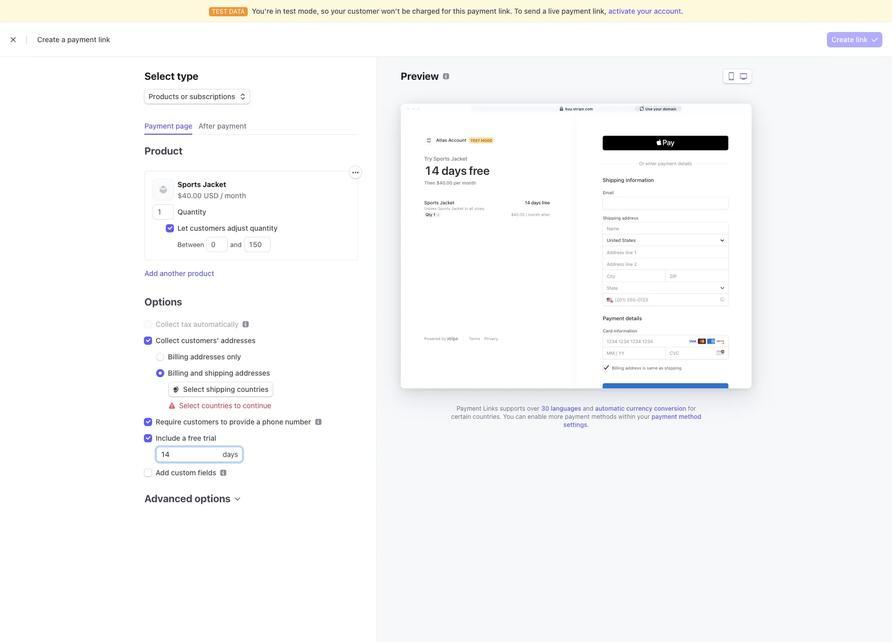Task type: vqa. For each thing, say whether or not it's contained in the screenshot.
tools
no



Task type: locate. For each thing, give the bounding box(es) containing it.
collect left customers'
[[156, 336, 180, 345]]

add inside add another product button
[[145, 269, 158, 278]]

1 horizontal spatial payment
[[457, 405, 482, 413]]

1 horizontal spatial link
[[857, 35, 868, 44]]

to
[[234, 402, 241, 410], [221, 418, 228, 427]]

automatically
[[194, 320, 239, 329]]

payment page tab panel
[[136, 135, 362, 521]]

for up method
[[689, 405, 697, 413]]

1 create from the left
[[37, 35, 60, 44]]

create inside button
[[832, 35, 855, 44]]

select up products
[[145, 70, 175, 82]]

days button
[[223, 448, 242, 462]]

options
[[195, 493, 231, 505]]

and up methods at right bottom
[[583, 405, 594, 413]]

link,
[[593, 7, 607, 15]]

0 vertical spatial payment
[[145, 122, 174, 130]]

0 vertical spatial countries
[[237, 385, 269, 394]]

0 horizontal spatial create
[[37, 35, 60, 44]]

1 horizontal spatial .
[[682, 7, 684, 15]]

1 horizontal spatial to
[[234, 402, 241, 410]]

0 vertical spatial add
[[145, 269, 158, 278]]

0 vertical spatial billing
[[168, 353, 189, 361]]

0 vertical spatial select
[[145, 70, 175, 82]]

advanced options button
[[140, 487, 241, 507]]

add left custom
[[156, 469, 169, 477]]

customers up free
[[183, 418, 219, 427]]

payment
[[468, 7, 497, 15], [562, 7, 591, 15], [67, 35, 97, 44], [217, 122, 247, 130], [565, 413, 590, 421], [652, 413, 678, 421]]

send
[[525, 7, 541, 15]]

create
[[37, 35, 60, 44], [832, 35, 855, 44]]

countries
[[237, 385, 269, 394], [202, 402, 232, 410]]

shipping
[[205, 369, 234, 378], [206, 385, 235, 394]]

live
[[549, 7, 560, 15]]

payment
[[145, 122, 174, 130], [457, 405, 482, 413]]

and
[[229, 241, 244, 249], [190, 369, 203, 378], [583, 405, 594, 413]]

countries up continue
[[237, 385, 269, 394]]

0 vertical spatial collect
[[156, 320, 180, 329]]

1 vertical spatial for
[[689, 405, 697, 413]]

0 vertical spatial for
[[442, 7, 452, 15]]

enable
[[528, 413, 547, 421]]

0 vertical spatial .
[[682, 7, 684, 15]]

1 horizontal spatial for
[[689, 405, 697, 413]]

another
[[160, 269, 186, 278]]

customers
[[190, 224, 226, 233], [183, 418, 219, 427]]

your inside for certain countries. you can enable more payment methods within your
[[638, 413, 650, 421]]

0 vertical spatial addresses
[[221, 336, 256, 345]]

addresses up only
[[221, 336, 256, 345]]

link
[[99, 35, 110, 44], [857, 35, 868, 44]]

add left another
[[145, 269, 158, 278]]

None number field
[[157, 448, 223, 462]]

select
[[145, 70, 175, 82], [183, 385, 204, 394], [179, 402, 200, 410]]

customers up minimum adjustable quantity number field
[[190, 224, 226, 233]]

2 collect from the top
[[156, 336, 180, 345]]

products or subscriptions
[[149, 92, 235, 101]]

use your domain button
[[635, 106, 682, 111]]

0 vertical spatial customers
[[190, 224, 226, 233]]

to for continue
[[234, 402, 241, 410]]

0 vertical spatial to
[[234, 402, 241, 410]]

payment method settings
[[564, 413, 702, 429]]

1 horizontal spatial create
[[832, 35, 855, 44]]

and down billing addresses only
[[190, 369, 203, 378]]

payment up 'certain'
[[457, 405, 482, 413]]

1 billing from the top
[[168, 353, 189, 361]]

product
[[188, 269, 214, 278]]

0 horizontal spatial payment
[[145, 122, 174, 130]]

select for select countries to continue
[[179, 402, 200, 410]]

addresses down collect customers' addresses
[[190, 353, 225, 361]]

create for create a payment link
[[37, 35, 60, 44]]

payment inside button
[[145, 122, 174, 130]]

method
[[679, 413, 702, 421]]

select down svg image
[[179, 402, 200, 410]]

billing for billing addresses only
[[168, 353, 189, 361]]

Maximum adjustable quantity number field
[[245, 238, 270, 252]]

select shipping countries
[[183, 385, 269, 394]]

2 vertical spatial and
[[583, 405, 594, 413]]

create for create link
[[832, 35, 855, 44]]

payment method settings link
[[564, 413, 702, 429]]

1 vertical spatial shipping
[[206, 385, 235, 394]]

billing up svg image
[[168, 369, 189, 378]]

0 horizontal spatial countries
[[202, 402, 232, 410]]

1 collect from the top
[[156, 320, 180, 329]]

domain
[[663, 107, 677, 111]]

collect
[[156, 320, 180, 329], [156, 336, 180, 345]]

within
[[619, 413, 636, 421]]

your
[[331, 7, 346, 15], [638, 7, 653, 15], [654, 107, 662, 111], [638, 413, 650, 421]]

continue
[[243, 402, 271, 410]]

billing and shipping addresses
[[168, 369, 270, 378]]

can
[[516, 413, 526, 421]]

1 vertical spatial select
[[183, 385, 204, 394]]

select type
[[145, 70, 199, 82]]

payment inside payment method settings
[[652, 413, 678, 421]]

0 horizontal spatial to
[[221, 418, 228, 427]]

countries down select shipping countries button
[[202, 402, 232, 410]]

1 vertical spatial countries
[[202, 402, 232, 410]]

for left this
[[442, 7, 452, 15]]

select for select type
[[145, 70, 175, 82]]

for inside for certain countries. you can enable more payment methods within your
[[689, 405, 697, 413]]

select right svg image
[[183, 385, 204, 394]]

customers for require
[[183, 418, 219, 427]]

1 vertical spatial collect
[[156, 336, 180, 345]]

countries.
[[473, 413, 502, 421]]

collect left "tax" on the left of the page
[[156, 320, 180, 329]]

and down the adjust
[[229, 241, 244, 249]]

payment page
[[145, 122, 193, 130]]

select inside alert
[[179, 402, 200, 410]]

payment inside button
[[217, 122, 247, 130]]

shipping up select shipping countries button
[[205, 369, 234, 378]]

links
[[484, 405, 499, 413]]

0 vertical spatial and
[[229, 241, 244, 249]]

billing
[[168, 353, 189, 361], [168, 369, 189, 378]]

2 create from the left
[[832, 35, 855, 44]]

product
[[145, 145, 183, 157]]

1 vertical spatial add
[[156, 469, 169, 477]]

1 vertical spatial billing
[[168, 369, 189, 378]]

1 horizontal spatial and
[[229, 241, 244, 249]]

.
[[682, 7, 684, 15], [588, 421, 590, 429]]

2 link from the left
[[857, 35, 868, 44]]

1 vertical spatial to
[[221, 418, 228, 427]]

add
[[145, 269, 158, 278], [156, 469, 169, 477]]

2 vertical spatial select
[[179, 402, 200, 410]]

your right "use" on the right of page
[[654, 107, 662, 111]]

Quantity number field
[[153, 205, 174, 219]]

you're
[[252, 7, 274, 15]]

phone
[[262, 418, 284, 427]]

select for select shipping countries
[[183, 385, 204, 394]]

to inside alert
[[234, 402, 241, 410]]

to for provide
[[221, 418, 228, 427]]

automatic
[[596, 405, 625, 413]]

currency
[[627, 405, 653, 413]]

buy.stripe.com
[[566, 107, 594, 111]]

collect for collect customers' addresses
[[156, 336, 180, 345]]

your down "automatic currency conversion" link
[[638, 413, 650, 421]]

number
[[285, 418, 311, 427]]

mode,
[[298, 7, 319, 15]]

countries inside alert
[[202, 402, 232, 410]]

1 horizontal spatial countries
[[237, 385, 269, 394]]

page
[[176, 122, 193, 130]]

select inside button
[[183, 385, 204, 394]]

create link button
[[828, 32, 883, 47]]

sports
[[178, 180, 201, 189]]

1 vertical spatial addresses
[[190, 353, 225, 361]]

addresses
[[221, 336, 256, 345], [190, 353, 225, 361], [236, 369, 270, 378]]

2 billing from the top
[[168, 369, 189, 378]]

1 vertical spatial payment
[[457, 405, 482, 413]]

0 horizontal spatial for
[[442, 7, 452, 15]]

billing down customers'
[[168, 353, 189, 361]]

0 vertical spatial shipping
[[205, 369, 234, 378]]

addresses down only
[[236, 369, 270, 378]]

add custom fields
[[156, 469, 216, 477]]

0 horizontal spatial .
[[588, 421, 590, 429]]

for
[[442, 7, 452, 15], [689, 405, 697, 413]]

1 vertical spatial customers
[[183, 418, 219, 427]]

activate your account link
[[609, 7, 682, 15]]

to up the require customers to provide a phone number
[[234, 402, 241, 410]]

customer
[[348, 7, 380, 15]]

this
[[453, 7, 466, 15]]

0 horizontal spatial link
[[99, 35, 110, 44]]

in
[[275, 7, 281, 15]]

add for add another product
[[145, 269, 158, 278]]

shipping down billing and shipping addresses
[[206, 385, 235, 394]]

options
[[145, 296, 182, 308]]

payment links supports over 30 languages and automatic currency conversion
[[457, 405, 687, 413]]

1 vertical spatial and
[[190, 369, 203, 378]]

payment left page
[[145, 122, 174, 130]]

to down select countries to continue
[[221, 418, 228, 427]]



Task type: describe. For each thing, give the bounding box(es) containing it.
Minimum adjustable quantity number field
[[207, 238, 228, 252]]

include
[[156, 434, 180, 443]]

payment page button
[[140, 118, 199, 135]]

add another product button
[[145, 269, 214, 279]]

quantity
[[178, 208, 206, 216]]

payment for payment links supports over 30 languages and automatic currency conversion
[[457, 405, 482, 413]]

create link
[[832, 35, 868, 44]]

use your domain
[[646, 107, 677, 111]]

2 vertical spatial addresses
[[236, 369, 270, 378]]

only
[[227, 353, 241, 361]]

30 languages link
[[542, 405, 582, 413]]

add another product
[[145, 269, 214, 278]]

you're in test mode, so your customer won't be charged for this payment link. to send a live payment link, activate your account .
[[252, 7, 684, 15]]

automatic currency conversion link
[[596, 405, 687, 413]]

you
[[504, 413, 514, 421]]

type
[[177, 70, 199, 82]]

payment link settings tab list
[[140, 118, 358, 135]]

charged
[[413, 7, 440, 15]]

over
[[528, 405, 540, 413]]

jacket
[[203, 180, 226, 189]]

account
[[655, 7, 682, 15]]

products or subscriptions button
[[145, 88, 250, 104]]

tax
[[181, 320, 192, 329]]

sports jacket $40.00 usd / month
[[178, 180, 246, 200]]

svg image
[[353, 170, 359, 176]]

between
[[178, 241, 206, 249]]

for certain countries. you can enable more payment methods within your
[[452, 405, 697, 421]]

0 horizontal spatial and
[[190, 369, 203, 378]]

billing addresses only
[[168, 353, 241, 361]]

$40.00
[[178, 191, 202, 200]]

create a payment link
[[37, 35, 110, 44]]

days
[[223, 451, 238, 459]]

after
[[199, 122, 216, 130]]

1 link from the left
[[99, 35, 110, 44]]

settings
[[564, 421, 588, 429]]

be
[[402, 7, 411, 15]]

shipping inside button
[[206, 385, 235, 394]]

adjust
[[228, 224, 248, 233]]

require customers to provide a phone number
[[156, 418, 311, 427]]

use
[[646, 107, 653, 111]]

month
[[225, 191, 246, 200]]

collect tax automatically
[[156, 320, 239, 329]]

1 vertical spatial .
[[588, 421, 590, 429]]

after payment
[[199, 122, 247, 130]]

won't
[[382, 7, 400, 15]]

custom
[[171, 469, 196, 477]]

payment inside for certain countries. you can enable more payment methods within your
[[565, 413, 590, 421]]

link.
[[499, 7, 513, 15]]

link inside button
[[857, 35, 868, 44]]

advanced
[[145, 493, 193, 505]]

preview
[[401, 70, 439, 82]]

/
[[221, 191, 223, 200]]

countries inside button
[[237, 385, 269, 394]]

require
[[156, 418, 182, 427]]

subscriptions
[[190, 92, 235, 101]]

test
[[283, 7, 296, 15]]

your inside button
[[654, 107, 662, 111]]

usd
[[204, 191, 219, 200]]

select countries to continue alert
[[169, 401, 358, 411]]

your right so
[[331, 7, 346, 15]]

languages
[[551, 405, 582, 413]]

select shipping countries button
[[169, 383, 273, 397]]

after payment button
[[195, 118, 253, 135]]

or
[[181, 92, 188, 101]]

svg image
[[173, 387, 179, 393]]

your right the activate
[[638, 7, 653, 15]]

include a free trial
[[156, 434, 216, 443]]

collect customers' addresses
[[156, 336, 256, 345]]

advanced options
[[145, 493, 231, 505]]

billing for billing and shipping addresses
[[168, 369, 189, 378]]

trial
[[203, 434, 216, 443]]

free
[[188, 434, 202, 443]]

provide
[[229, 418, 255, 427]]

collect for collect tax automatically
[[156, 320, 180, 329]]

more
[[549, 413, 564, 421]]

customers'
[[181, 336, 219, 345]]

payment for payment page
[[145, 122, 174, 130]]

so
[[321, 7, 329, 15]]

methods
[[592, 413, 617, 421]]

supports
[[500, 405, 526, 413]]

fields
[[198, 469, 216, 477]]

quantity
[[250, 224, 278, 233]]

activate
[[609, 7, 636, 15]]

2 horizontal spatial and
[[583, 405, 594, 413]]

customers for let
[[190, 224, 226, 233]]

add for add custom fields
[[156, 469, 169, 477]]

select countries to continue
[[179, 402, 271, 410]]

let customers adjust quantity
[[178, 224, 278, 233]]

products
[[149, 92, 179, 101]]



